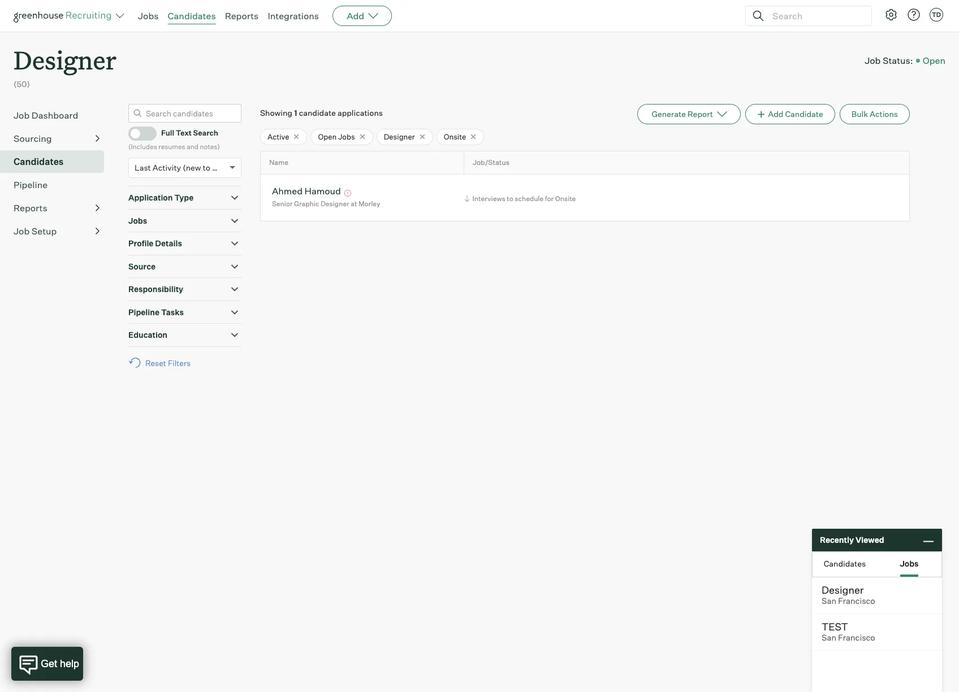 Task type: describe. For each thing, give the bounding box(es) containing it.
candidate reports are now available! apply filters and select "view in app" element
[[638, 104, 741, 124]]

showing 1 candidate applications
[[260, 108, 383, 117]]

interviews
[[472, 194, 505, 203]]

0 horizontal spatial reports link
[[14, 201, 100, 215]]

details
[[155, 239, 182, 248]]

application
[[128, 193, 173, 203]]

designer for designer
[[384, 132, 415, 141]]

showing
[[260, 108, 292, 117]]

francisco for test
[[838, 633, 875, 643]]

designer (50)
[[14, 43, 117, 89]]

open jobs
[[318, 132, 355, 141]]

type
[[174, 193, 194, 203]]

status:
[[883, 55, 913, 66]]

bulk
[[851, 109, 868, 119]]

onsite inside "link"
[[555, 194, 576, 203]]

0 horizontal spatial reports
[[14, 202, 47, 214]]

reset filters
[[145, 358, 191, 368]]

education
[[128, 330, 167, 340]]

report
[[688, 109, 713, 119]]

candidate
[[299, 108, 336, 117]]

setup
[[32, 225, 57, 237]]

search
[[193, 129, 218, 138]]

bulk actions link
[[840, 104, 910, 124]]

0 horizontal spatial candidates link
[[14, 155, 100, 168]]

test
[[822, 621, 848, 633]]

hamoud
[[305, 185, 341, 197]]

candidates for left candidates "link"
[[14, 156, 64, 167]]

schedule
[[515, 194, 543, 203]]

tab list containing candidates
[[813, 552, 941, 577]]

responsibility
[[128, 285, 183, 294]]

td button
[[930, 8, 943, 21]]

test san francisco
[[822, 621, 875, 643]]

ahmed hamoud link
[[272, 185, 341, 198]]

generate report button
[[638, 104, 741, 124]]

pipeline tasks
[[128, 307, 184, 317]]

(new
[[183, 163, 201, 173]]

applications
[[338, 108, 383, 117]]

last activity (new to old)
[[135, 163, 227, 173]]

job setup
[[14, 225, 57, 237]]

open for open jobs
[[318, 132, 337, 141]]

full
[[161, 129, 174, 138]]

text
[[176, 129, 192, 138]]

sourcing link
[[14, 132, 100, 145]]

profile
[[128, 239, 153, 248]]

interviews to schedule for onsite link
[[462, 193, 579, 204]]

(50)
[[14, 79, 30, 89]]

san for designer
[[822, 597, 836, 607]]

to inside "link"
[[507, 194, 513, 203]]

td button
[[927, 6, 945, 24]]

pipeline for pipeline
[[14, 179, 48, 190]]

and
[[187, 142, 198, 151]]

profile details
[[128, 239, 182, 248]]

ahmed
[[272, 185, 303, 197]]

interviews to schedule for onsite
[[472, 194, 576, 203]]

source
[[128, 262, 156, 271]]

active
[[267, 132, 289, 141]]

Search candidates field
[[128, 104, 241, 123]]

(includes
[[128, 142, 157, 151]]

tasks
[[161, 307, 184, 317]]

job dashboard
[[14, 110, 78, 121]]

filters
[[168, 358, 191, 368]]

Search text field
[[770, 8, 861, 24]]

add button
[[333, 6, 392, 26]]

senior graphic designer at morley
[[272, 200, 380, 208]]

add for add candidate
[[768, 109, 783, 119]]

configure image
[[884, 8, 898, 21]]

0 vertical spatial to
[[203, 163, 210, 173]]

job/status
[[473, 159, 510, 167]]

designer for designer san francisco
[[822, 584, 864, 597]]

generate
[[652, 109, 686, 119]]

job for job status:
[[865, 55, 881, 66]]

sourcing
[[14, 133, 52, 144]]

designer for designer (50)
[[14, 43, 117, 76]]



Task type: vqa. For each thing, say whether or not it's contained in the screenshot.
Average
no



Task type: locate. For each thing, give the bounding box(es) containing it.
0 vertical spatial san
[[822, 597, 836, 607]]

activity
[[153, 163, 181, 173]]

jobs
[[138, 10, 159, 21], [338, 132, 355, 141], [128, 216, 147, 225], [900, 559, 919, 569]]

tab list
[[813, 552, 941, 577]]

0 vertical spatial reports link
[[225, 10, 259, 21]]

recently viewed
[[820, 536, 884, 545]]

reports up job setup
[[14, 202, 47, 214]]

francisco inside test san francisco
[[838, 633, 875, 643]]

1 horizontal spatial open
[[923, 55, 945, 66]]

2 vertical spatial candidates
[[824, 559, 866, 569]]

generate report
[[652, 109, 713, 119]]

0 vertical spatial candidates link
[[168, 10, 216, 21]]

1 vertical spatial to
[[507, 194, 513, 203]]

1 horizontal spatial reports
[[225, 10, 259, 21]]

job left status:
[[865, 55, 881, 66]]

job for job dashboard
[[14, 110, 30, 121]]

1 vertical spatial reports link
[[14, 201, 100, 215]]

job up sourcing on the top left of the page
[[14, 110, 30, 121]]

1
[[294, 108, 297, 117]]

reports
[[225, 10, 259, 21], [14, 202, 47, 214]]

francisco for designer
[[838, 597, 875, 607]]

0 vertical spatial job
[[865, 55, 881, 66]]

1 horizontal spatial candidates link
[[168, 10, 216, 21]]

integrations
[[268, 10, 319, 21]]

to
[[203, 163, 210, 173], [507, 194, 513, 203]]

full text search (includes resumes and notes)
[[128, 129, 220, 151]]

onsite
[[444, 132, 466, 141], [555, 194, 576, 203]]

designer inside designer san francisco
[[822, 584, 864, 597]]

job setup link
[[14, 224, 100, 238]]

jobs link
[[138, 10, 159, 21]]

1 horizontal spatial pipeline
[[128, 307, 159, 317]]

old)
[[212, 163, 227, 173]]

1 vertical spatial reports
[[14, 202, 47, 214]]

1 horizontal spatial candidates
[[168, 10, 216, 21]]

integrations link
[[268, 10, 319, 21]]

job
[[865, 55, 881, 66], [14, 110, 30, 121], [14, 225, 30, 237]]

1 vertical spatial candidates
[[14, 156, 64, 167]]

san
[[822, 597, 836, 607], [822, 633, 836, 643]]

1 horizontal spatial to
[[507, 194, 513, 203]]

add candidate link
[[745, 104, 835, 124]]

0 vertical spatial francisco
[[838, 597, 875, 607]]

senior
[[272, 200, 293, 208]]

san up test
[[822, 597, 836, 607]]

candidates
[[168, 10, 216, 21], [14, 156, 64, 167], [824, 559, 866, 569]]

application type
[[128, 193, 194, 203]]

designer
[[14, 43, 117, 76], [384, 132, 415, 141], [321, 200, 349, 208], [822, 584, 864, 597]]

francisco
[[838, 597, 875, 607], [838, 633, 875, 643]]

resumes
[[159, 142, 185, 151]]

1 horizontal spatial reports link
[[225, 10, 259, 21]]

job dashboard link
[[14, 108, 100, 122]]

san down designer san francisco
[[822, 633, 836, 643]]

ahmed hamoud has been in onsite for more than 21 days image
[[343, 190, 353, 197]]

candidates for tab list containing candidates
[[824, 559, 866, 569]]

2 horizontal spatial candidates
[[824, 559, 866, 569]]

greenhouse recruiting image
[[14, 9, 115, 23]]

1 vertical spatial candidates link
[[14, 155, 100, 168]]

francisco up test san francisco
[[838, 597, 875, 607]]

reset
[[145, 358, 166, 368]]

morley
[[358, 200, 380, 208]]

checkmark image
[[133, 129, 142, 137]]

candidates link
[[168, 10, 216, 21], [14, 155, 100, 168]]

to left old)
[[203, 163, 210, 173]]

to left 'schedule'
[[507, 194, 513, 203]]

0 vertical spatial candidates
[[168, 10, 216, 21]]

recently
[[820, 536, 854, 545]]

candidates down recently viewed at the right bottom of page
[[824, 559, 866, 569]]

last
[[135, 163, 151, 173]]

candidates down sourcing on the top left of the page
[[14, 156, 64, 167]]

1 horizontal spatial add
[[768, 109, 783, 119]]

reports left "integrations"
[[225, 10, 259, 21]]

at
[[351, 200, 357, 208]]

1 vertical spatial san
[[822, 633, 836, 643]]

candidates inside "link"
[[14, 156, 64, 167]]

san inside test san francisco
[[822, 633, 836, 643]]

1 vertical spatial open
[[318, 132, 337, 141]]

candidates right jobs link
[[168, 10, 216, 21]]

candidate
[[785, 109, 823, 119]]

0 horizontal spatial pipeline
[[14, 179, 48, 190]]

candidates inside tab list
[[824, 559, 866, 569]]

job for job setup
[[14, 225, 30, 237]]

designer link
[[14, 32, 117, 79]]

graphic
[[294, 200, 319, 208]]

0 horizontal spatial open
[[318, 132, 337, 141]]

pipeline down sourcing on the top left of the page
[[14, 179, 48, 190]]

0 vertical spatial reports
[[225, 10, 259, 21]]

francisco inside designer san francisco
[[838, 597, 875, 607]]

add
[[347, 10, 364, 21], [768, 109, 783, 119]]

td
[[932, 11, 941, 19]]

for
[[545, 194, 554, 203]]

pipeline up education
[[128, 307, 159, 317]]

last activity (new to old) option
[[135, 163, 227, 173]]

bulk actions
[[851, 109, 898, 119]]

job status:
[[865, 55, 913, 66]]

pipeline link
[[14, 178, 100, 192]]

open right status:
[[923, 55, 945, 66]]

1 san from the top
[[822, 597, 836, 607]]

reports link left "integrations"
[[225, 10, 259, 21]]

reports link
[[225, 10, 259, 21], [14, 201, 100, 215]]

candidates link down sourcing link
[[14, 155, 100, 168]]

2 san from the top
[[822, 633, 836, 643]]

san inside designer san francisco
[[822, 597, 836, 607]]

1 vertical spatial onsite
[[555, 194, 576, 203]]

open for open
[[923, 55, 945, 66]]

2 vertical spatial job
[[14, 225, 30, 237]]

dashboard
[[32, 110, 78, 121]]

1 vertical spatial add
[[768, 109, 783, 119]]

ahmed hamoud
[[272, 185, 341, 197]]

pipeline
[[14, 179, 48, 190], [128, 307, 159, 317]]

reset filters button
[[128, 353, 196, 374]]

open down the showing 1 candidate applications
[[318, 132, 337, 141]]

1 vertical spatial francisco
[[838, 633, 875, 643]]

designer san francisco
[[822, 584, 875, 607]]

actions
[[870, 109, 898, 119]]

add inside popup button
[[347, 10, 364, 21]]

san for test
[[822, 633, 836, 643]]

notes)
[[200, 142, 220, 151]]

0 vertical spatial open
[[923, 55, 945, 66]]

1 francisco from the top
[[838, 597, 875, 607]]

candidates link right jobs link
[[168, 10, 216, 21]]

0 horizontal spatial candidates
[[14, 156, 64, 167]]

1 horizontal spatial onsite
[[555, 194, 576, 203]]

viewed
[[855, 536, 884, 545]]

add for add
[[347, 10, 364, 21]]

2 francisco from the top
[[838, 633, 875, 643]]

1 vertical spatial pipeline
[[128, 307, 159, 317]]

reports link up job setup link
[[14, 201, 100, 215]]

0 horizontal spatial to
[[203, 163, 210, 173]]

job left setup
[[14, 225, 30, 237]]

0 vertical spatial pipeline
[[14, 179, 48, 190]]

0 horizontal spatial add
[[347, 10, 364, 21]]

add candidate
[[768, 109, 823, 119]]

0 horizontal spatial onsite
[[444, 132, 466, 141]]

pipeline for pipeline tasks
[[128, 307, 159, 317]]

0 vertical spatial add
[[347, 10, 364, 21]]

1 vertical spatial job
[[14, 110, 30, 121]]

0 vertical spatial onsite
[[444, 132, 466, 141]]

francisco down designer san francisco
[[838, 633, 875, 643]]

name
[[269, 159, 288, 167]]

open
[[923, 55, 945, 66], [318, 132, 337, 141]]

jobs inside tab list
[[900, 559, 919, 569]]



